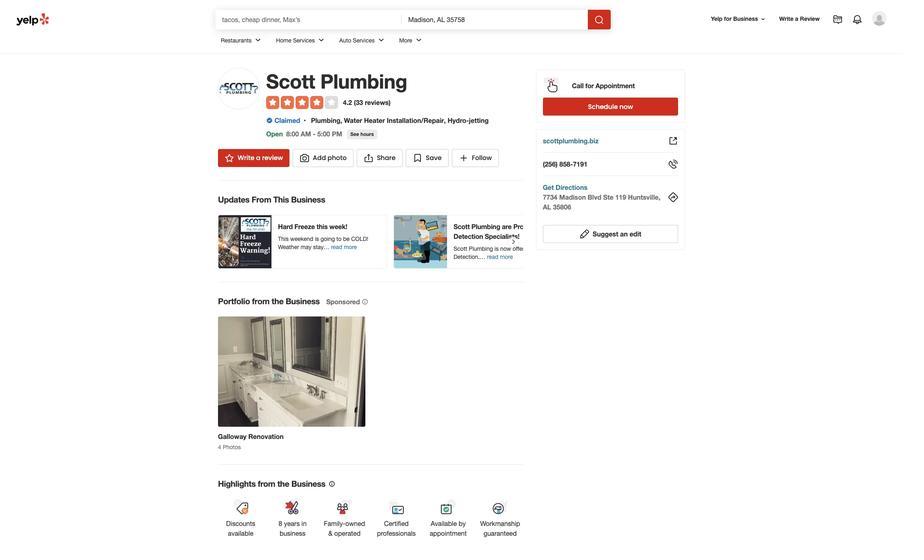 Task type: vqa. For each thing, say whether or not it's contained in the screenshot.
"Portfolio from the Business"
yes



Task type: locate. For each thing, give the bounding box(es) containing it.
read down to
[[331, 244, 342, 250]]

1 vertical spatial more
[[500, 254, 513, 260]]

call for appointment
[[572, 81, 635, 89]]

is for plumbing
[[495, 245, 499, 252]]

scott up detection
[[454, 223, 470, 230]]

see hours link
[[347, 129, 377, 139]]

scott up 'detection.…'
[[454, 245, 467, 252]]

read for this
[[331, 244, 342, 250]]

7734
[[543, 193, 558, 201]]

save button
[[406, 149, 449, 167]]

scott plumbing are pro leak detection specialists! image
[[394, 215, 447, 268]]

, left water
[[340, 116, 342, 124]]

yelp for business button
[[708, 12, 770, 26]]

discounts available
[[226, 520, 255, 537]]

business for portfolio from the business
[[286, 296, 320, 306]]

2 horizontal spatial 24 chevron down v2 image
[[414, 35, 424, 45]]

plumbing inside "scott plumbing are pro leak detection specialists!"
[[472, 223, 500, 230]]

yelp
[[711, 15, 723, 22]]

stay…
[[313, 244, 329, 250]]

0 horizontal spatial none field
[[222, 15, 395, 24]]

1 none field from the left
[[222, 15, 395, 24]]

suggest
[[593, 230, 619, 238]]

photos
[[223, 444, 241, 450]]

24 chevron down v2 image right auto services
[[376, 35, 386, 45]]

0 vertical spatial more
[[344, 244, 357, 250]]

for right yelp
[[724, 15, 732, 22]]

is inside this weekend is going to be cold! weather may stay…
[[315, 236, 319, 242]]

suggest an edit
[[593, 230, 642, 238]]

hard freeze this week! image
[[218, 215, 272, 268]]

plumbing
[[320, 69, 407, 93], [311, 116, 340, 124], [472, 223, 500, 230], [469, 245, 493, 252]]

scottplumbing.biz link
[[543, 137, 599, 145]]

write for write a review
[[779, 15, 794, 22]]

this
[[273, 194, 289, 204], [278, 236, 289, 242]]

0 horizontal spatial more
[[344, 244, 357, 250]]

0 horizontal spatial services
[[293, 37, 315, 44]]

0 vertical spatial scott
[[266, 69, 315, 93]]

1 vertical spatial for
[[586, 81, 594, 89]]

(33
[[354, 98, 363, 106]]

24 chevron down v2 image for more
[[414, 35, 424, 45]]

1 horizontal spatial is
[[495, 245, 499, 252]]

1 vertical spatial from
[[258, 479, 275, 488]]

1 vertical spatial scott
[[454, 223, 470, 230]]

leak
[[526, 223, 541, 230], [534, 245, 546, 252]]

plumbing inside scott plumbing is now offering leak detection.…
[[469, 245, 493, 252]]

0 vertical spatial this
[[273, 194, 289, 204]]

schedule
[[588, 102, 618, 111]]

business left sponsored
[[286, 296, 320, 306]]

write a review
[[238, 153, 283, 163]]

1 horizontal spatial write
[[779, 15, 794, 22]]

1 horizontal spatial none field
[[408, 15, 582, 24]]

available
[[431, 520, 457, 527]]

services
[[293, 37, 315, 44], [353, 37, 375, 44]]

0 horizontal spatial now
[[500, 245, 511, 252]]

0 vertical spatial a
[[795, 15, 799, 22]]

now
[[620, 102, 633, 111], [500, 245, 511, 252]]

family-owned & operated
[[324, 520, 365, 537]]

read more down next image
[[487, 254, 513, 260]]

read more down be
[[331, 244, 357, 250]]

read
[[331, 244, 342, 250], [487, 254, 499, 260]]

business inside the updates from this business element
[[291, 194, 325, 204]]

offering
[[513, 245, 532, 252]]

0 horizontal spatial a
[[256, 153, 260, 163]]

business up freeze
[[291, 194, 325, 204]]

0 vertical spatial is
[[315, 236, 319, 242]]

now right the schedule
[[620, 102, 633, 111]]

more down next image
[[500, 254, 513, 260]]

detection.…
[[454, 254, 486, 260]]

leak inside scott plumbing is now offering leak detection.…
[[534, 245, 546, 252]]

more down be
[[344, 244, 357, 250]]

write right "24 star v2" icon
[[238, 153, 254, 163]]

bjord u. image
[[872, 11, 887, 26]]

is down specialists!
[[495, 245, 499, 252]]

open
[[266, 130, 283, 138]]

1 vertical spatial now
[[500, 245, 511, 252]]

2 none field from the left
[[408, 15, 582, 24]]

scott plumbing
[[266, 69, 407, 93]]

1 horizontal spatial read
[[487, 254, 499, 260]]

, left hydro-
[[444, 116, 446, 124]]

2 24 chevron down v2 image from the left
[[376, 35, 386, 45]]

None field
[[222, 15, 395, 24], [408, 15, 582, 24]]

24 add v2 image
[[459, 153, 469, 163]]

owned
[[345, 520, 365, 527]]

write inside user actions element
[[779, 15, 794, 22]]

0 vertical spatial read more
[[331, 244, 357, 250]]

restaurants
[[221, 37, 252, 44]]

plumbing up specialists!
[[472, 223, 500, 230]]

0 vertical spatial leak
[[526, 223, 541, 230]]

scott inside "scott plumbing are pro leak detection specialists!"
[[454, 223, 470, 230]]

1 24 chevron down v2 image from the left
[[317, 35, 326, 45]]

portfolio
[[218, 296, 250, 306]]

now down specialists!
[[500, 245, 511, 252]]

0 vertical spatial now
[[620, 102, 633, 111]]

scott inside scott plumbing is now offering leak detection.…
[[454, 245, 467, 252]]

call
[[572, 81, 584, 89]]

0 horizontal spatial 24 chevron down v2 image
[[317, 35, 326, 45]]

1 horizontal spatial 24 chevron down v2 image
[[376, 35, 386, 45]]

1 horizontal spatial more
[[500, 254, 513, 260]]

1 vertical spatial read
[[487, 254, 499, 260]]

,
[[340, 116, 342, 124], [444, 116, 446, 124]]

plumbing up 4.2 (33 reviews)
[[320, 69, 407, 93]]

0 vertical spatial write
[[779, 15, 794, 22]]

discounts
[[226, 520, 255, 527]]

None search field
[[216, 10, 613, 29]]

24 pencil v2 image
[[580, 229, 590, 239]]

0 vertical spatial read
[[331, 244, 342, 250]]

1 services from the left
[[293, 37, 315, 44]]

0 horizontal spatial write
[[238, 153, 254, 163]]

business logo image
[[218, 68, 260, 109]]

from right portfolio
[[252, 296, 270, 306]]

write right 16 chevron down v2 icon
[[779, 15, 794, 22]]

detection
[[454, 232, 483, 240]]

leak right pro
[[526, 223, 541, 230]]

0 horizontal spatial is
[[315, 236, 319, 242]]

8:00
[[286, 130, 299, 138]]

business up years_in_business icon
[[291, 479, 326, 488]]

is up stay…
[[315, 236, 319, 242]]

0 vertical spatial from
[[252, 296, 270, 306]]

user actions element
[[705, 10, 898, 60]]

be
[[343, 236, 350, 242]]

scott plumbing are pro leak detection specialists!
[[454, 223, 541, 240]]

available
[[228, 530, 254, 537]]

24 chevron down v2 image inside auto services link
[[376, 35, 386, 45]]

from right highlights
[[258, 479, 275, 488]]

24 chevron down v2 image for home services
[[317, 35, 326, 45]]

appointment
[[596, 81, 635, 89]]

plumbing up 'detection.…'
[[469, 245, 493, 252]]

0 horizontal spatial for
[[586, 81, 594, 89]]

1 vertical spatial a
[[256, 153, 260, 163]]

services for auto services
[[353, 37, 375, 44]]

plumbing for scott plumbing
[[320, 69, 407, 93]]

services for home services
[[293, 37, 315, 44]]

24 chevron down v2 image
[[317, 35, 326, 45], [376, 35, 386, 45], [414, 35, 424, 45]]

1 vertical spatial leak
[[534, 245, 546, 252]]

1 vertical spatial is
[[495, 245, 499, 252]]

0 horizontal spatial read more
[[331, 244, 357, 250]]

scott up 4.2 star rating image
[[266, 69, 315, 93]]

the for highlights
[[277, 479, 289, 488]]

is inside scott plumbing is now offering leak detection.…
[[495, 245, 499, 252]]

scott for scott plumbing is now offering leak detection.…
[[454, 245, 467, 252]]

services right auto
[[353, 37, 375, 44]]

projects image
[[833, 15, 843, 25]]

from for portfolio
[[252, 296, 270, 306]]

updates
[[218, 194, 250, 204]]

plumbing for scott plumbing are pro leak detection specialists!
[[472, 223, 500, 230]]

1 vertical spatial read more
[[487, 254, 513, 260]]

plumbing link
[[311, 116, 340, 124]]

blvd
[[588, 193, 602, 201]]

this up weather
[[278, 236, 289, 242]]

yelp for business
[[711, 15, 758, 22]]

a for review
[[795, 15, 799, 22]]

0 vertical spatial the
[[272, 296, 284, 306]]

858-
[[560, 160, 573, 168]]

0 vertical spatial for
[[724, 15, 732, 22]]

leak right offering
[[534, 245, 546, 252]]

info icon image
[[329, 481, 335, 487], [329, 481, 335, 487]]

discounts_available image
[[233, 498, 249, 515]]

24 chevron down v2 image inside more link
[[414, 35, 424, 45]]

from
[[252, 296, 270, 306], [258, 479, 275, 488]]

1 horizontal spatial now
[[620, 102, 633, 111]]

business
[[733, 15, 758, 22], [291, 194, 325, 204], [286, 296, 320, 306], [291, 479, 326, 488]]

this
[[317, 223, 328, 230]]

1 horizontal spatial ,
[[444, 116, 446, 124]]

edit
[[630, 230, 642, 238]]

this inside this weekend is going to be cold! weather may stay…
[[278, 236, 289, 242]]

scott
[[266, 69, 315, 93], [454, 223, 470, 230], [454, 245, 467, 252]]

auto services
[[339, 37, 375, 44]]

to
[[337, 236, 342, 242]]

read down specialists!
[[487, 254, 499, 260]]

24 chevron down v2 image right more
[[414, 35, 424, 45]]

none field near
[[408, 15, 582, 24]]

add photo link
[[293, 149, 354, 167]]

business left 16 chevron down v2 icon
[[733, 15, 758, 22]]

hours
[[361, 131, 374, 137]]

week!
[[329, 223, 347, 230]]

1 vertical spatial write
[[238, 153, 254, 163]]

1 vertical spatial the
[[277, 479, 289, 488]]

1 horizontal spatial read more
[[487, 254, 513, 260]]

1 vertical spatial this
[[278, 236, 289, 242]]

24 star v2 image
[[225, 153, 234, 163]]

scott for scott plumbing
[[266, 69, 315, 93]]

24 chevron down v2 image left auto
[[317, 35, 326, 45]]

write a review link
[[776, 12, 823, 26]]

claimed
[[275, 116, 300, 124]]

home services
[[276, 37, 315, 44]]

0 horizontal spatial read
[[331, 244, 342, 250]]

home services link
[[270, 29, 333, 53]]

16 chevron down v2 image
[[760, 16, 766, 22]]

the
[[272, 296, 284, 306], [277, 479, 289, 488]]

3 24 chevron down v2 image from the left
[[414, 35, 424, 45]]

get directions link
[[543, 183, 588, 191]]

1 horizontal spatial a
[[795, 15, 799, 22]]

24 chevron down v2 image inside home services link
[[317, 35, 326, 45]]

search image
[[595, 15, 604, 25]]

1 horizontal spatial services
[[353, 37, 375, 44]]

2 vertical spatial scott
[[454, 245, 467, 252]]

years
[[284, 520, 300, 527]]

follow button
[[452, 149, 499, 167]]

huntsville,
[[628, 193, 661, 201]]

this right from
[[273, 194, 289, 204]]

may
[[301, 244, 312, 250]]

plumbing for scott plumbing is now offering leak detection.…
[[469, 245, 493, 252]]

next image
[[509, 237, 518, 247]]

7191
[[573, 160, 588, 168]]

home
[[276, 37, 292, 44]]

business for highlights from the business
[[291, 479, 326, 488]]

24 save outline v2 image
[[413, 153, 423, 163]]

2 services from the left
[[353, 37, 375, 44]]

for right call
[[586, 81, 594, 89]]

1 horizontal spatial for
[[724, 15, 732, 22]]

leak inside "scott plumbing are pro leak detection specialists!"
[[526, 223, 541, 230]]

(256)
[[543, 160, 558, 168]]

for inside button
[[724, 15, 732, 22]]

0 horizontal spatial ,
[[340, 116, 342, 124]]

services right home
[[293, 37, 315, 44]]



Task type: describe. For each thing, give the bounding box(es) containing it.
for for yelp
[[724, 15, 732, 22]]

galloway
[[218, 432, 247, 440]]

updates from this business element
[[205, 180, 563, 269]]

plumbing , water heater installation/repair , hydro-jetting
[[311, 116, 489, 124]]

freeze
[[295, 223, 315, 230]]

&
[[328, 530, 333, 537]]

add photo
[[313, 153, 347, 163]]

write a review link
[[218, 149, 290, 167]]

24 phone v2 image
[[669, 159, 678, 169]]

updates from this business
[[218, 194, 325, 204]]

notifications image
[[853, 15, 862, 25]]

portfolio from the business
[[218, 296, 320, 306]]

24 camera v2 image
[[300, 153, 310, 163]]

water
[[344, 116, 362, 124]]

-
[[313, 130, 316, 138]]

Find text field
[[222, 15, 395, 24]]

portfolio from the business element
[[205, 282, 528, 451]]

16 info v2 image
[[362, 299, 368, 305]]

workmanship
[[480, 520, 520, 527]]

more link
[[393, 29, 430, 53]]

certified_professionals image
[[388, 498, 405, 515]]

restaurants link
[[214, 29, 270, 53]]

scott plumbing is now offering leak detection.…
[[454, 245, 546, 260]]

pro
[[513, 223, 524, 230]]

read for are
[[487, 254, 499, 260]]

an
[[620, 230, 628, 238]]

schedule now
[[588, 102, 633, 111]]

follow
[[472, 153, 492, 163]]

8
[[279, 520, 282, 527]]

going
[[321, 236, 335, 242]]

cold!
[[351, 236, 368, 242]]

119
[[615, 193, 626, 201]]

write for write a review
[[238, 153, 254, 163]]

weekend
[[290, 236, 313, 242]]

get
[[543, 183, 554, 191]]

now inside button
[[620, 102, 633, 111]]

4
[[218, 444, 221, 450]]

24 chevron down v2 image for auto services
[[376, 35, 386, 45]]

add
[[313, 153, 326, 163]]

ste
[[603, 193, 614, 201]]

get directions 7734 madison blvd ste 119 huntsville, al 35806
[[543, 183, 661, 211]]

suggest an edit button
[[543, 225, 678, 243]]

jetting
[[469, 116, 489, 124]]

hydro-jetting link
[[448, 116, 489, 124]]

write a review
[[779, 15, 820, 22]]

certified professionals
[[377, 520, 416, 537]]

guaranteed
[[484, 530, 517, 537]]

directions
[[556, 183, 588, 191]]

professionals
[[377, 530, 416, 537]]

from for highlights
[[258, 479, 275, 488]]

read more for week!
[[331, 244, 357, 250]]

are
[[502, 223, 512, 230]]

auto
[[339, 37, 351, 44]]

scottplumbing.biz
[[543, 137, 599, 145]]

4.2
[[343, 98, 352, 106]]

operated
[[334, 530, 361, 537]]

24 chevron down v2 image
[[253, 35, 263, 45]]

business inside "yelp for business" button
[[733, 15, 758, 22]]

review
[[800, 15, 820, 22]]

business for updates from this business
[[291, 194, 325, 204]]

years_in_business image
[[284, 498, 301, 515]]

pm
[[332, 130, 342, 138]]

review
[[262, 153, 283, 163]]

workmanship guaranteed
[[480, 520, 520, 537]]

4.2 (33 reviews)
[[343, 98, 391, 106]]

renovation
[[248, 432, 284, 440]]

24 share v2 image
[[364, 153, 374, 163]]

previous image
[[223, 237, 232, 247]]

more for week!
[[344, 244, 357, 250]]

16 claim filled v2 image
[[266, 117, 273, 124]]

by
[[459, 520, 466, 527]]

for for call
[[586, 81, 594, 89]]

a for review
[[256, 153, 260, 163]]

photo
[[328, 153, 347, 163]]

family_owned_operated image
[[336, 498, 353, 515]]

galloway renovation 4 photos
[[218, 432, 284, 450]]

specialists!
[[485, 232, 520, 240]]

family-
[[324, 520, 345, 527]]

weather
[[278, 244, 299, 250]]

workmanship_guaranteed image
[[492, 498, 508, 515]]

business categories element
[[214, 29, 887, 53]]

35806
[[553, 203, 571, 211]]

the for portfolio
[[272, 296, 284, 306]]

schedule now button
[[543, 98, 678, 116]]

now inside scott plumbing is now offering leak detection.…
[[500, 245, 511, 252]]

Near text field
[[408, 15, 582, 24]]

hydro-
[[448, 116, 469, 124]]

highlights
[[218, 479, 256, 488]]

highlights from the business
[[218, 479, 326, 488]]

plumbing up 5:00
[[311, 116, 340, 124]]

installation/repair
[[387, 116, 444, 124]]

none field find
[[222, 15, 395, 24]]

share
[[377, 153, 396, 163]]

open 8:00 am - 5:00 pm
[[266, 130, 342, 138]]

(256) 858-7191
[[543, 160, 588, 168]]

4.2 star rating image
[[266, 96, 338, 109]]

save
[[426, 153, 442, 163]]

is for freeze
[[315, 236, 319, 242]]

scott for scott plumbing are pro leak detection specialists!
[[454, 223, 470, 230]]

heater
[[364, 116, 385, 124]]

read more for pro
[[487, 254, 513, 260]]

more
[[399, 37, 412, 44]]

8 years in business
[[279, 520, 307, 537]]

hard freeze this week!
[[278, 223, 347, 230]]

al
[[543, 203, 551, 211]]

24 external link v2 image
[[669, 136, 678, 146]]

more for pro
[[500, 254, 513, 260]]

2 , from the left
[[444, 116, 446, 124]]

sponsored
[[326, 298, 360, 305]]

this weekend is going to be cold! weather may stay…
[[278, 236, 368, 250]]

available_by_appointment image
[[440, 498, 457, 515]]

see
[[350, 131, 359, 137]]

24 directions v2 image
[[669, 192, 678, 202]]

in
[[302, 520, 307, 527]]

hard
[[278, 223, 293, 230]]

1 , from the left
[[340, 116, 342, 124]]



